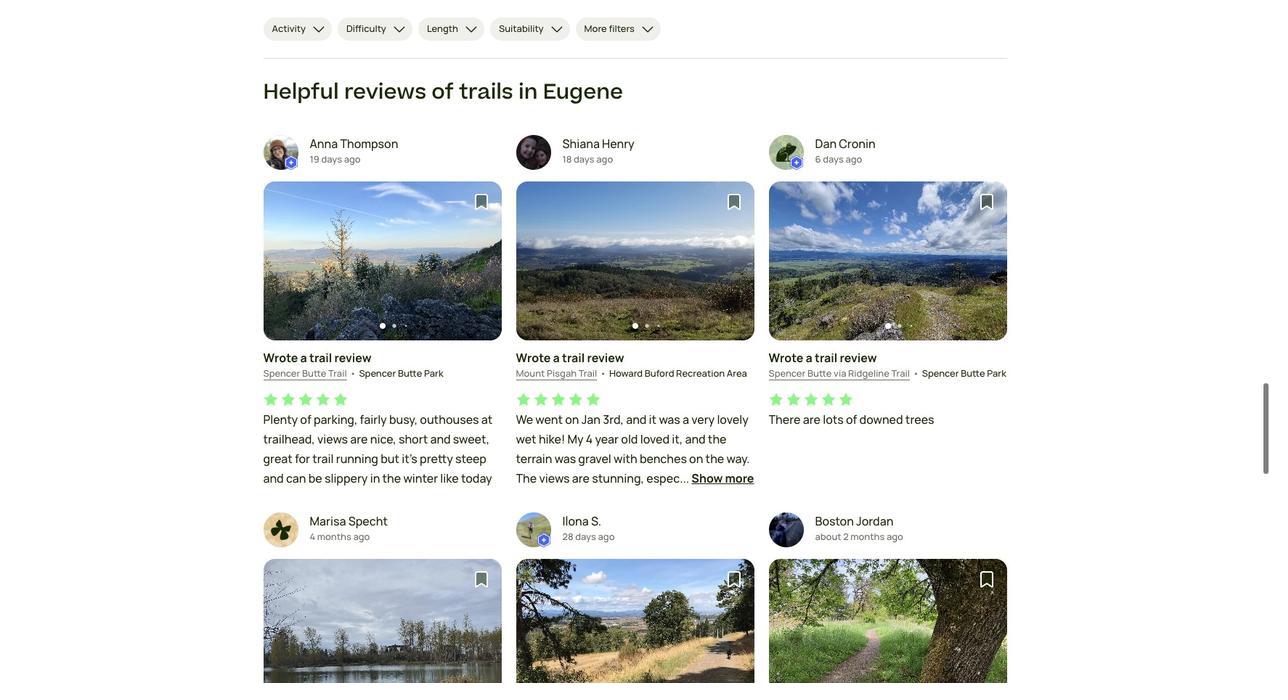 Task type: locate. For each thing, give the bounding box(es) containing it.
review up ridgeline
[[840, 350, 877, 366]]

0 horizontal spatial trail
[[328, 366, 347, 379]]

1 vertical spatial add to list image
[[978, 570, 995, 588]]

2 park from the left
[[987, 366, 1006, 379]]

trail
[[328, 366, 347, 379], [578, 366, 597, 379], [891, 366, 910, 379]]

dan cronin 6 days ago
[[815, 136, 875, 165]]

ago inside anna thompson 19 days ago
[[344, 152, 361, 165]]

marisa specht 4 months ago
[[310, 513, 388, 543]]

2 trail from the left
[[578, 366, 597, 379]]

ago down specht
[[353, 530, 370, 543]]

helpful
[[263, 77, 339, 108]]

2 horizontal spatial a
[[806, 350, 812, 366]]

more filters
[[584, 22, 635, 35]]

navigate next image for boston jordan
[[976, 631, 991, 645]]

review inside wrote a trail review mount pisgah trail • howard buford recreation area
[[587, 350, 624, 366]]

jordan
[[856, 513, 893, 529]]

review inside wrote a trail review spencer butte via ridgeline trail • spencer butte park
[[840, 350, 877, 366]]

show
[[692, 471, 723, 487]]

wrote inside wrote a trail review spencer butte via ridgeline trail • spencer butte park
[[769, 350, 803, 366]]

days right 28
[[575, 530, 596, 543]]

trail up spencer butte via ridgeline trail link
[[815, 350, 837, 366]]

difficulty button
[[338, 17, 412, 41]]

pisgah
[[547, 366, 577, 379]]

ago down s. on the left bottom
[[598, 530, 615, 543]]

• inside the wrote a trail review spencer butte trail • spencer butte park
[[350, 367, 356, 380]]

4 spencer from the left
[[922, 366, 959, 379]]

navigate previous image
[[279, 254, 294, 268], [532, 254, 546, 268], [785, 254, 799, 268], [279, 631, 294, 645], [785, 631, 799, 645]]

navigate next image
[[471, 254, 485, 268], [471, 631, 485, 645], [724, 631, 738, 645]]

3 review from the left
[[840, 350, 877, 366]]

reviews
[[344, 77, 426, 108]]

a inside wrote a trail review spencer butte via ridgeline trail • spencer butte park
[[806, 350, 812, 366]]

days inside anna thompson 19 days ago
[[321, 152, 342, 165]]

marisa specht link
[[310, 512, 388, 530]]

of left trails
[[432, 77, 454, 108]]

marisa specht image
[[263, 512, 298, 547]]

months down jordan
[[851, 530, 885, 543]]

a inside the wrote a trail review spencer butte trail • spencer butte park
[[300, 350, 307, 366]]

ago inside shiana henry 18 days ago
[[596, 152, 613, 165]]

2 a from the left
[[553, 350, 560, 366]]

buford
[[645, 366, 674, 379]]

trail up spencer butte trail link
[[309, 350, 332, 366]]

trail inside wrote a trail review spencer butte via ridgeline trail • spencer butte park
[[815, 350, 837, 366]]

trail inside the wrote a trail review spencer butte trail • spencer butte park
[[309, 350, 332, 366]]

days inside shiana henry 18 days ago
[[574, 152, 594, 165]]

1 horizontal spatial wrote
[[516, 350, 551, 366]]

1 horizontal spatial months
[[851, 530, 885, 543]]

shiana henry image
[[516, 135, 551, 170]]

3 trail from the left
[[891, 366, 910, 379]]

add to list image
[[978, 193, 995, 210], [978, 570, 995, 588]]

review for thompson
[[334, 350, 371, 366]]

a inside wrote a trail review mount pisgah trail • howard buford recreation area
[[553, 350, 560, 366]]

navigate previous image
[[532, 631, 546, 645]]

2 review from the left
[[587, 350, 624, 366]]

1 horizontal spatial trail
[[578, 366, 597, 379]]

show more button
[[692, 470, 754, 487]]

1 horizontal spatial a
[[553, 350, 560, 366]]

dan cronin link
[[815, 135, 875, 152]]

days
[[321, 152, 342, 165], [574, 152, 594, 165], [823, 152, 844, 165], [575, 530, 596, 543]]

review inside the wrote a trail review spencer butte trail • spencer butte park
[[334, 350, 371, 366]]

1 wrote from the left
[[263, 350, 298, 366]]

• right ridgeline
[[913, 367, 919, 380]]

2 trail from the left
[[562, 350, 585, 366]]

a up spencer butte trail link
[[300, 350, 307, 366]]

2 horizontal spatial review
[[840, 350, 877, 366]]

navigate next image for shiana henry
[[724, 254, 738, 268]]

review up spencer butte trail link
[[334, 350, 371, 366]]

2 spencer from the left
[[359, 366, 396, 379]]

a up mount pisgah trail link
[[553, 350, 560, 366]]

dialog
[[0, 0, 1270, 683]]

months
[[317, 530, 351, 543], [851, 530, 885, 543]]

days right 19
[[321, 152, 342, 165]]

s.
[[591, 513, 601, 529]]

thompson
[[340, 136, 398, 152]]

ago inside 'marisa specht 4 months ago'
[[353, 530, 370, 543]]

4
[[310, 530, 315, 543]]

navigate previous image for shiana
[[532, 254, 546, 268]]

of
[[672, 12, 681, 25], [432, 77, 454, 108]]

1 review from the left
[[334, 350, 371, 366]]

suitability button
[[490, 17, 570, 41]]

1 a from the left
[[300, 350, 307, 366]]

1 months from the left
[[317, 530, 351, 543]]

trail inside the wrote a trail review spencer butte trail • spencer butte park
[[328, 366, 347, 379]]

3 a from the left
[[806, 350, 812, 366]]

2 horizontal spatial trail
[[891, 366, 910, 379]]

cronin
[[839, 136, 875, 152]]

days down shiana
[[574, 152, 594, 165]]

shiana henry 18 days ago
[[562, 136, 634, 165]]

review for cronin
[[840, 350, 877, 366]]

ago inside ilona s. 28 days ago
[[598, 530, 615, 543]]

trail
[[309, 350, 332, 366], [562, 350, 585, 366], [815, 350, 837, 366]]

park inside the wrote a trail review spencer butte trail • spencer butte park
[[424, 366, 443, 379]]

ago down thompson
[[344, 152, 361, 165]]

specht
[[348, 513, 388, 529]]

2 horizontal spatial trail
[[815, 350, 837, 366]]

• left howard
[[600, 367, 606, 380]]

navigate next image
[[724, 254, 738, 268], [976, 254, 991, 268], [976, 631, 991, 645]]

3 butte from the left
[[807, 366, 832, 379]]

2 horizontal spatial •
[[913, 367, 919, 380]]

1 horizontal spatial review
[[587, 350, 624, 366]]

wrote
[[263, 350, 298, 366], [516, 350, 551, 366], [769, 350, 803, 366]]

3 wrote from the left
[[769, 350, 803, 366]]

2
[[843, 530, 849, 543]]

0 horizontal spatial wrote
[[263, 350, 298, 366]]

2 months from the left
[[851, 530, 885, 543]]

2 butte from the left
[[398, 366, 422, 379]]

showing
[[576, 12, 614, 25]]

more
[[725, 471, 754, 487]]

marisa
[[310, 513, 346, 529]]

trail inside wrote a trail review mount pisgah trail • howard buford recreation area
[[578, 366, 597, 379]]

months down marisa at the left
[[317, 530, 351, 543]]

days for dan
[[823, 152, 844, 165]]

days inside dan cronin 6 days ago
[[823, 152, 844, 165]]

ago inside dan cronin 6 days ago
[[846, 152, 862, 165]]

anna
[[310, 136, 338, 152]]

ago for henry
[[596, 152, 613, 165]]

1 horizontal spatial trail
[[562, 350, 585, 366]]

wrote up spencer butte trail link
[[263, 350, 298, 366]]

1 • from the left
[[350, 367, 356, 380]]

0 horizontal spatial review
[[334, 350, 371, 366]]

eugene
[[543, 77, 623, 108]]

days right 6
[[823, 152, 844, 165]]

ago inside boston jordan about 2 months ago
[[887, 530, 903, 543]]

henry
[[602, 136, 634, 152]]

butte
[[302, 366, 326, 379], [398, 366, 422, 379], [807, 366, 832, 379], [961, 366, 985, 379]]

park
[[424, 366, 443, 379], [987, 366, 1006, 379]]

trails
[[459, 77, 513, 108]]

more
[[584, 22, 607, 35]]

3 trail from the left
[[815, 350, 837, 366]]

add to list image
[[472, 193, 490, 210], [725, 193, 742, 210], [472, 570, 490, 588], [725, 570, 742, 588]]

• inside wrote a trail review mount pisgah trail • howard buford recreation area
[[600, 367, 606, 380]]

0 vertical spatial add to list image
[[978, 193, 995, 210]]

navigate previous image for dan
[[785, 254, 799, 268]]

0 horizontal spatial of
[[432, 77, 454, 108]]

trail up pisgah at the bottom left
[[562, 350, 585, 366]]

cookie consent banner dialog
[[17, 615, 1253, 666]]

days inside ilona s. 28 days ago
[[575, 530, 596, 543]]

navigate previous image for anna
[[279, 254, 294, 268]]

length
[[427, 22, 458, 35]]

1 butte from the left
[[302, 366, 326, 379]]

0 horizontal spatial months
[[317, 530, 351, 543]]

recreation
[[676, 366, 725, 379]]

2 wrote from the left
[[516, 350, 551, 366]]

0 horizontal spatial trail
[[309, 350, 332, 366]]

wrote up spencer butte via ridgeline trail link
[[769, 350, 803, 366]]

1 trail from the left
[[328, 366, 347, 379]]

ilona s. 28 days ago
[[562, 513, 615, 543]]

2 horizontal spatial wrote
[[769, 350, 803, 366]]

ago down cronin
[[846, 152, 862, 165]]

• right spencer butte trail link
[[350, 367, 356, 380]]

1 horizontal spatial park
[[987, 366, 1006, 379]]

navigate next image for shiana henry
[[471, 254, 485, 268]]

trail for anna
[[328, 366, 347, 379]]

ago down jordan
[[887, 530, 903, 543]]

trail inside wrote a trail review mount pisgah trail • howard buford recreation area
[[562, 350, 585, 366]]

1 horizontal spatial •
[[600, 367, 606, 380]]

about
[[815, 530, 841, 543]]

review
[[334, 350, 371, 366], [587, 350, 624, 366], [840, 350, 877, 366]]

ilona
[[562, 513, 589, 529]]

a up spencer butte via ridgeline trail link
[[806, 350, 812, 366]]

2 • from the left
[[600, 367, 606, 380]]

of right 10
[[672, 12, 681, 25]]

ago
[[344, 152, 361, 165], [596, 152, 613, 165], [846, 152, 862, 165], [353, 530, 370, 543], [598, 530, 615, 543], [887, 530, 903, 543]]

days for shiana
[[574, 152, 594, 165]]

spencer
[[263, 366, 300, 379], [359, 366, 396, 379], [769, 366, 806, 379], [922, 366, 959, 379]]

add to list image for specht
[[472, 570, 490, 588]]

0 horizontal spatial a
[[300, 350, 307, 366]]

wrote inside wrote a trail review mount pisgah trail • howard buford recreation area
[[516, 350, 551, 366]]

1 park from the left
[[424, 366, 443, 379]]

3 spencer from the left
[[769, 366, 806, 379]]

0 horizontal spatial •
[[350, 367, 356, 380]]

2 add to list image from the top
[[978, 570, 995, 588]]

-
[[654, 12, 658, 25]]

add to list image for cronin
[[978, 193, 995, 210]]

add to list image for thompson
[[472, 193, 490, 210]]

1 add to list image from the top
[[978, 193, 995, 210]]

wrote up mount
[[516, 350, 551, 366]]

review up howard
[[587, 350, 624, 366]]

add to list image for s.
[[725, 570, 742, 588]]

•
[[350, 367, 356, 380], [600, 367, 606, 380], [913, 367, 919, 380]]

1 trail from the left
[[309, 350, 332, 366]]

add to list image for jordan
[[978, 570, 995, 588]]

wrote inside the wrote a trail review spencer butte trail • spencer butte park
[[263, 350, 298, 366]]

mount pisgah trail link
[[516, 366, 597, 381]]

ago down henry
[[596, 152, 613, 165]]

0 horizontal spatial park
[[424, 366, 443, 379]]

add to list image for henry
[[725, 193, 742, 210]]

a
[[300, 350, 307, 366], [553, 350, 560, 366], [806, 350, 812, 366]]

0 vertical spatial of
[[672, 12, 681, 25]]

ilona s. link
[[562, 512, 615, 530]]

3 • from the left
[[913, 367, 919, 380]]



Task type: vqa. For each thing, say whether or not it's contained in the screenshot.
Agri, Central
no



Task type: describe. For each thing, give the bounding box(es) containing it.
ridgeline
[[848, 366, 889, 379]]

days for anna
[[321, 152, 342, 165]]

19
[[310, 152, 319, 165]]

ago for cronin
[[846, 152, 862, 165]]

wrote for dan
[[769, 350, 803, 366]]

area
[[727, 366, 747, 379]]

suitability
[[499, 22, 544, 35]]

wrote a trail review spencer butte via ridgeline trail • spencer butte park
[[769, 350, 1006, 380]]

months inside boston jordan about 2 months ago
[[851, 530, 885, 543]]

boston
[[815, 513, 854, 529]]

results
[[616, 12, 647, 25]]

mount
[[516, 366, 545, 379]]

1 horizontal spatial of
[[672, 12, 681, 25]]

trail inside wrote a trail review spencer butte via ridgeline trail • spencer butte park
[[891, 366, 910, 379]]

6
[[815, 152, 821, 165]]

trail for dan
[[815, 350, 837, 366]]

a for dan cronin
[[806, 350, 812, 366]]

ilona s. image
[[516, 512, 551, 547]]

trail for shiana
[[562, 350, 585, 366]]

wrote for anna
[[263, 350, 298, 366]]

shiana henry link
[[562, 135, 634, 152]]

anna thompson link
[[310, 135, 398, 152]]

boston jordan image
[[769, 512, 803, 547]]

trail for shiana
[[578, 366, 597, 379]]

boston jordan link
[[815, 512, 903, 530]]

in
[[518, 77, 538, 108]]

review for henry
[[587, 350, 624, 366]]

shiana
[[562, 136, 600, 152]]

ago for specht
[[353, 530, 370, 543]]

1 spencer from the left
[[263, 366, 300, 379]]

helpful reviews of trails in eugene
[[263, 77, 623, 108]]

wrote a trail review mount pisgah trail • howard buford recreation area
[[516, 350, 747, 380]]

activity
[[272, 22, 306, 35]]

wrote for shiana
[[516, 350, 551, 366]]

4 butte from the left
[[961, 366, 985, 379]]

dan
[[815, 136, 837, 152]]

spencer butte trail link
[[263, 366, 347, 381]]

length button
[[418, 17, 484, 41]]

navigate previous image for marisa
[[279, 631, 294, 645]]

44
[[683, 12, 694, 25]]

dan cronin image
[[769, 135, 803, 170]]

park inside wrote a trail review spencer butte via ridgeline trail • spencer butte park
[[987, 366, 1006, 379]]

navigate previous image for boston
[[785, 631, 799, 645]]

28
[[562, 530, 573, 543]]

howard
[[609, 366, 643, 379]]

10
[[660, 12, 670, 25]]

ago for thompson
[[344, 152, 361, 165]]

spencer butte via ridgeline trail link
[[769, 366, 910, 381]]

18
[[562, 152, 572, 165]]

difficulty
[[346, 22, 386, 35]]

days for ilona
[[575, 530, 596, 543]]

trail for anna
[[309, 350, 332, 366]]

navigate next image for ilona s.
[[471, 631, 485, 645]]

a for anna thompson
[[300, 350, 307, 366]]

activity button
[[263, 17, 332, 41]]

ago for s.
[[598, 530, 615, 543]]

boston jordan about 2 months ago
[[815, 513, 903, 543]]

• inside wrote a trail review spencer butte via ridgeline trail • spencer butte park
[[913, 367, 919, 380]]

months inside 'marisa specht 4 months ago'
[[317, 530, 351, 543]]

wrote a trail review spencer butte trail • spencer butte park
[[263, 350, 443, 380]]

• for henry
[[600, 367, 606, 380]]

filters
[[609, 22, 635, 35]]

showing results 1 - 10 of 44
[[576, 12, 694, 25]]

1
[[649, 12, 653, 25]]

navigate next image for dan cronin
[[976, 254, 991, 268]]

anna thompson image
[[263, 135, 298, 170]]

1 vertical spatial of
[[432, 77, 454, 108]]

via
[[834, 366, 846, 379]]

more filters button
[[576, 17, 661, 41]]

a for shiana henry
[[553, 350, 560, 366]]

anna thompson 19 days ago
[[310, 136, 398, 165]]

show more
[[692, 471, 754, 487]]

• for thompson
[[350, 367, 356, 380]]



